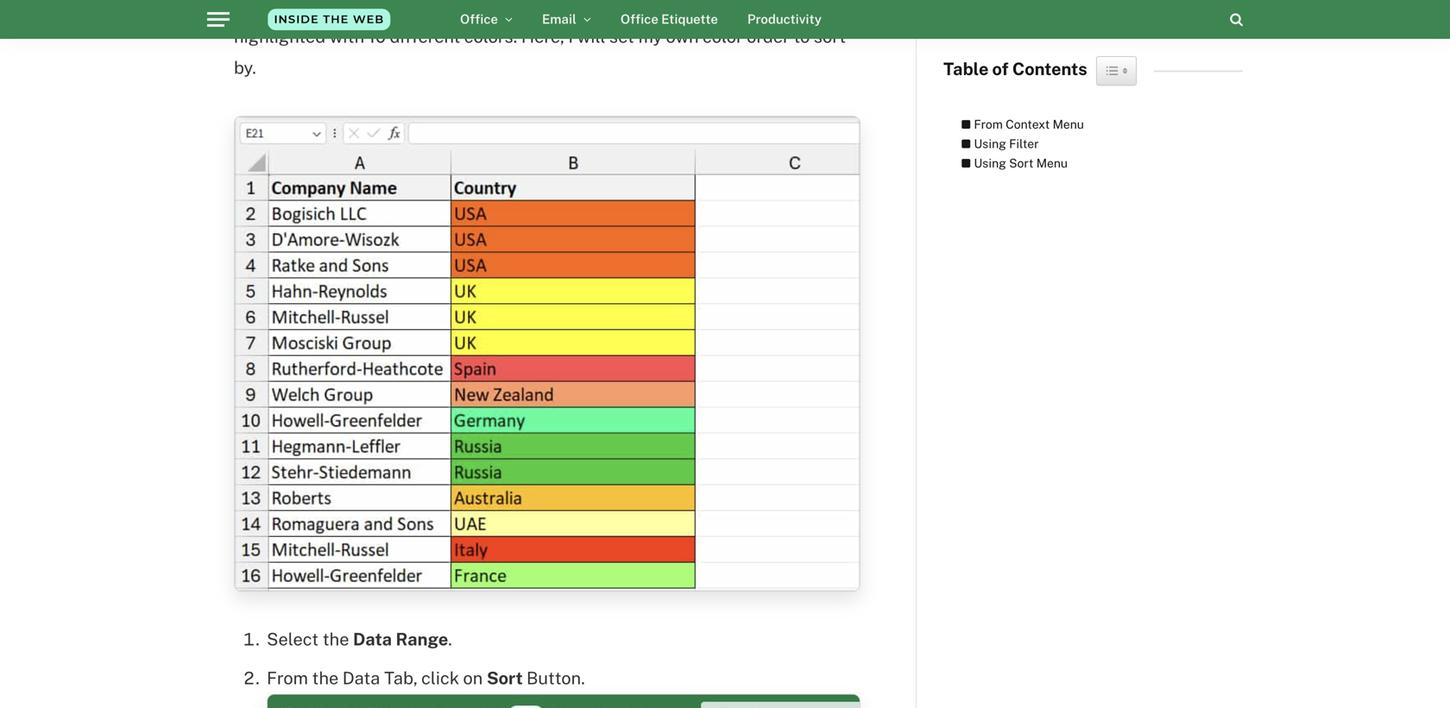 Task type: describe. For each thing, give the bounding box(es) containing it.
office for office
[[460, 12, 498, 27]]

of
[[993, 58, 1009, 79]]

order
[[747, 26, 790, 47]]

sort for menu
[[1010, 156, 1034, 170]]

from for from the data tab, click on sort button.
[[267, 668, 308, 688]]

highlighted
[[234, 26, 326, 47]]

data for range
[[353, 629, 392, 649]]

set
[[610, 26, 635, 47]]

are
[[773, 0, 799, 16]]

1 vertical spatial .
[[448, 629, 452, 649]]

select
[[267, 629, 319, 649]]

2 using from the top
[[974, 156, 1007, 170]]

1 vertical spatial menu
[[1037, 156, 1068, 170]]

10
[[368, 26, 386, 47]]

to
[[794, 26, 810, 47]]

button.
[[527, 668, 585, 688]]

will
[[577, 26, 606, 47]]

email
[[542, 12, 577, 27]]

filter
[[1010, 136, 1039, 151]]

etiquette
[[662, 12, 718, 27]]

own
[[666, 26, 699, 47]]

data for tab,
[[343, 668, 380, 688]]

office etiquette
[[621, 12, 718, 27]]

sort for button.
[[487, 668, 523, 688]]

search image
[[1231, 13, 1243, 26]]

sort
[[814, 26, 846, 47]]

from context menu link
[[952, 115, 1084, 134]]

office for office etiquette
[[621, 12, 659, 27]]

the
[[658, 0, 688, 16]]

on
[[463, 668, 483, 688]]

0 vertical spatial menu
[[1053, 117, 1084, 131]]

different
[[390, 26, 461, 47]]



Task type: locate. For each thing, give the bounding box(es) containing it.
.
[[650, 0, 654, 16], [448, 629, 452, 649]]

context
[[1006, 117, 1050, 131]]

productivity
[[748, 12, 822, 27]]

data down select the data range .
[[343, 668, 380, 688]]

0 horizontal spatial office
[[460, 12, 498, 27]]

1 horizontal spatial office
[[621, 12, 659, 27]]

tab,
[[384, 668, 418, 688]]

using down the using filter link on the right top
[[974, 156, 1007, 170]]

using filter link
[[952, 134, 1039, 154]]

0 horizontal spatial sort
[[487, 668, 523, 688]]

the
[[323, 629, 349, 649], [312, 668, 339, 688]]

the right select
[[323, 629, 349, 649]]

0 horizontal spatial .
[[448, 629, 452, 649]]

office etiquette link
[[606, 0, 733, 39]]

menu right "context"
[[1053, 117, 1084, 131]]

0 vertical spatial sort
[[1010, 156, 1034, 170]]

0 vertical spatial the
[[323, 629, 349, 649]]

table of contents
[[944, 58, 1088, 79]]

. left the on the top left of page
[[650, 0, 654, 16]]

email link
[[528, 0, 606, 39]]

menu
[[1053, 117, 1084, 131], [1037, 156, 1068, 170]]

inside the web image
[[243, 0, 415, 39]]

countries
[[692, 0, 769, 16]]

1 using from the top
[[974, 136, 1007, 151]]

sort
[[1010, 156, 1034, 170], [487, 668, 523, 688]]

from for from context menu using filter using sort menu
[[974, 117, 1003, 131]]

1 vertical spatial the
[[312, 668, 339, 688]]

from down select
[[267, 668, 308, 688]]

1 vertical spatial from
[[267, 668, 308, 688]]

from
[[974, 117, 1003, 131], [267, 668, 308, 688]]

from inside from context menu using filter using sort menu
[[974, 117, 1003, 131]]

. the countries are highlighted with 10 different colors. here, i will set my own color order to sort by.
[[234, 0, 846, 78]]

sort down filter
[[1010, 156, 1034, 170]]

productivity link
[[733, 0, 837, 39]]

colors. here,
[[464, 26, 565, 47]]

from context menu using filter using sort menu
[[974, 117, 1084, 170]]

color
[[703, 26, 743, 47]]

1 vertical spatial using
[[974, 156, 1007, 170]]

contents
[[1013, 58, 1088, 79]]

using up 'using sort menu' 'link'
[[974, 136, 1007, 151]]

0 vertical spatial using
[[974, 136, 1007, 151]]

0 vertical spatial .
[[650, 0, 654, 16]]

1 vertical spatial sort
[[487, 668, 523, 688]]

0 vertical spatial data
[[353, 629, 392, 649]]

. up click
[[448, 629, 452, 649]]

table
[[944, 58, 989, 79]]

with
[[329, 26, 365, 47]]

the for from
[[312, 668, 339, 688]]

0 horizontal spatial from
[[267, 668, 308, 688]]

select the data range .
[[267, 629, 456, 649]]

2 office from the left
[[621, 12, 659, 27]]

using
[[974, 136, 1007, 151], [974, 156, 1007, 170]]

range
[[396, 629, 448, 649]]

menu down filter
[[1037, 156, 1068, 170]]

office
[[460, 12, 498, 27], [621, 12, 659, 27]]

office link
[[446, 0, 528, 39]]

by.
[[234, 58, 256, 78]]

data up "tab,"
[[353, 629, 392, 649]]

i
[[569, 26, 573, 47]]

1 horizontal spatial .
[[650, 0, 654, 16]]

1 office from the left
[[460, 12, 498, 27]]

1 horizontal spatial from
[[974, 117, 1003, 131]]

sort inside from context menu using filter using sort menu
[[1010, 156, 1034, 170]]

. inside . the countries are highlighted with 10 different colors. here, i will set my own color order to sort by.
[[650, 0, 654, 16]]

my
[[639, 26, 662, 47]]

using sort menu link
[[952, 154, 1068, 173]]

the for select
[[323, 629, 349, 649]]

0 vertical spatial from
[[974, 117, 1003, 131]]

from up the using filter link on the right top
[[974, 117, 1003, 131]]

from the data tab, click on sort button.
[[267, 668, 585, 688]]

the down select
[[312, 668, 339, 688]]

data
[[353, 629, 392, 649], [343, 668, 380, 688]]

1 vertical spatial data
[[343, 668, 380, 688]]

1 horizontal spatial sort
[[1010, 156, 1034, 170]]

click
[[421, 668, 459, 688]]

sort right the on
[[487, 668, 523, 688]]



Task type: vqa. For each thing, say whether or not it's contained in the screenshot.
the top in
no



